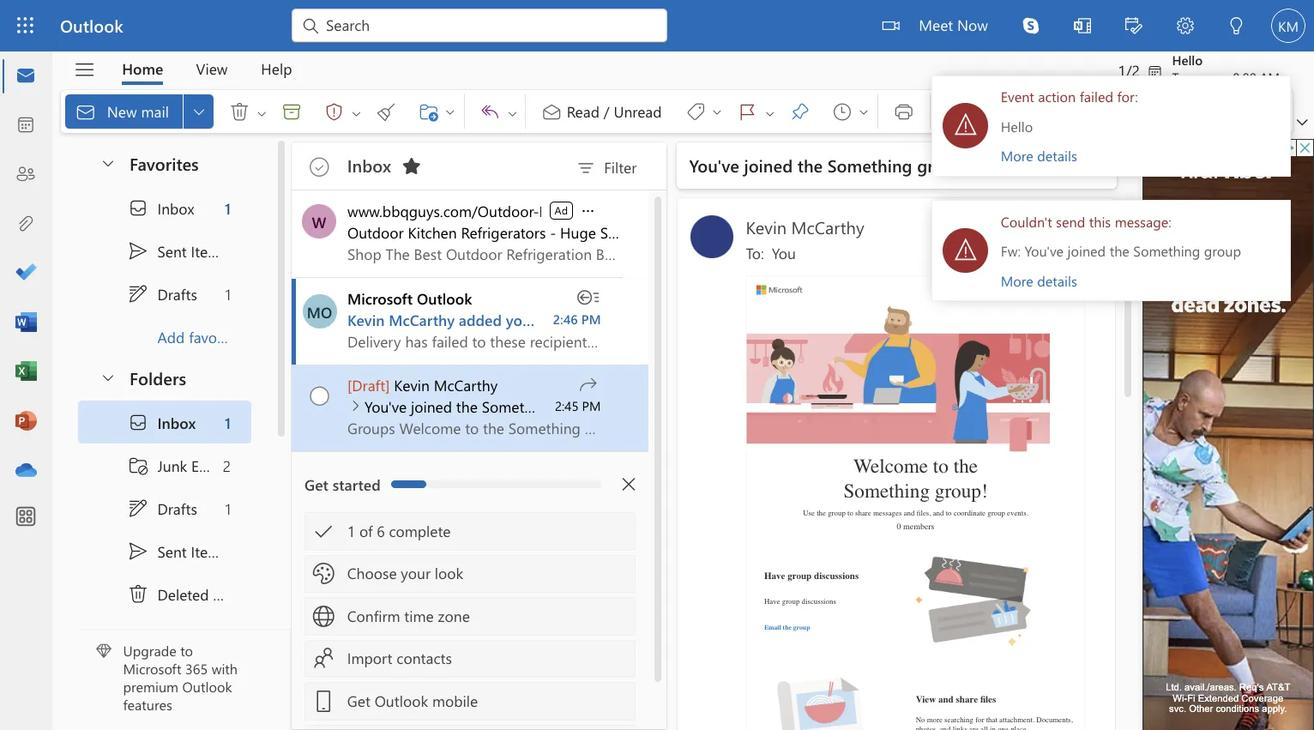 Task type: describe. For each thing, give the bounding box(es) containing it.
more apps image
[[12, 405, 29, 422]]

calendar image
[[12, 92, 29, 109]]


[[756, 81, 773, 98]]

complete
[[311, 416, 360, 432]]

outdoor kitchen refrigerators - huge selection by top brands
[[278, 178, 606, 194]]

pm inside email message element
[[858, 196, 873, 210]]

mccarthy for kevin mccarthy added you to the something group
[[311, 247, 364, 263]]

email
[[153, 364, 181, 380]]

tree containing 
[[62, 321, 201, 629]]


[[498, 382, 508, 392]]

zone
[[350, 484, 376, 500]]

move & delete group
[[52, 72, 368, 106]]

inbox heading
[[278, 114, 343, 152]]

couldn't send this message: fw: you've joined the something group more details
[[801, 169, 993, 232]]

word image
[[12, 250, 29, 267]]


[[102, 158, 119, 175]]

mccarthy for kevin mccarthy
[[633, 172, 691, 191]]

 button
[[489, 374, 517, 401]]

message list section
[[233, 110, 606, 619]]

outlook link
[[48, 0, 99, 41]]

items for deleted
[[170, 467, 199, 483]]

the down "" 'button'
[[638, 123, 658, 142]]


[[248, 125, 263, 141]]

6
[[301, 416, 308, 432]]


[[631, 81, 649, 98]]

10/2/2023
[[787, 196, 834, 210]]

kevin mccarthy added you to the something group
[[278, 247, 560, 263]]

filesicon image
[[597, 538, 718, 629]]

to inside message list list box
[[428, 247, 439, 263]]

more inside hello more details
[[801, 117, 827, 132]]

events.
[[805, 407, 822, 414]]

items inside  sent items
[[153, 433, 182, 449]]

none search field inside outlook banner
[[233, 7, 534, 34]]

/
[[483, 81, 488, 97]]

 drafts
[[102, 398, 158, 415]]

documents,
[[829, 573, 858, 580]]

 button
[[71, 115, 100, 147]]


[[102, 398, 119, 415]]

deleted
[[126, 467, 167, 483]]

outdoor
[[278, 178, 323, 194]]

 tree item
[[62, 149, 201, 183]]

 inbox
[[102, 158, 155, 175]]

 filter
[[460, 126, 509, 143]]


[[321, 124, 338, 141]]

deleted items
[[126, 467, 199, 483]]

drafts inside favorites tree
[[126, 227, 158, 243]]

of
[[287, 416, 298, 432]]

 button
[[748, 75, 782, 103]]

more inside couldn't send this message: fw: you've joined the something group more details
[[801, 217, 827, 232]]

something down  at right
[[662, 123, 730, 142]]

pm for 2:45 pm
[[466, 318, 481, 332]]

inbox for inbox 
[[278, 123, 313, 141]]

 tree item
[[62, 355, 201, 389]]

 button
[[250, 75, 278, 103]]


[[250, 416, 267, 434]]

2
[[178, 364, 185, 380]]

you've joined the something group
[[551, 123, 771, 142]]

hello more details
[[801, 93, 862, 132]]

km image
[[1017, 7, 1045, 34]]

files image
[[12, 171, 29, 188]]

upgrade to microsoft 365 with premium outlook features
[[98, 512, 190, 571]]

by
[[531, 178, 544, 194]]

microsoft inside message list list box
[[278, 230, 330, 246]]


[[183, 81, 200, 98]]

sent inside  sent items
[[126, 433, 149, 449]]

inbox inside  inbox
[[126, 158, 155, 174]]

add favorite tree item
[[62, 252, 201, 286]]

0 vertical spatial you've
[[551, 123, 592, 142]]

this
[[871, 169, 889, 184]]

the right use
[[653, 407, 661, 414]]


[[1038, 93, 1046, 102]]

onedrive image
[[12, 368, 29, 385]]

huge
[[448, 178, 477, 194]]

1/2
[[894, 48, 912, 64]]

progress bar inside message list list box
[[313, 384, 341, 390]]

brands
[[570, 178, 606, 194]]

 sent items
[[102, 432, 182, 449]]

2:45 inside message list list box
[[444, 318, 463, 332]]

to left the messages
[[678, 407, 682, 414]]


[[277, 318, 291, 332]]

get for get outlook mobile
[[278, 552, 296, 568]]

outlook banner
[[0, 0, 1051, 43]]

microsoft image
[[597, 221, 649, 244]]

and up "more"
[[750, 555, 763, 564]]

2:46 pm
[[442, 248, 481, 262]]


[[259, 81, 276, 98]]

 tree item
[[62, 424, 201, 458]]

to do image
[[12, 210, 29, 227]]

tomorrow
[[938, 55, 984, 69]]

joined inside couldn't send this message: fw: you've joined the something group more details
[[854, 193, 885, 208]]

group inside couldn't send this message: fw: you've joined the something group more details
[[963, 193, 993, 208]]

 button
[[969, 0, 1010, 43]]

hello inside hello more details
[[801, 93, 826, 108]]

details inside couldn't send this message: fw: you've joined the something group more details
[[830, 217, 862, 232]]

view and share files
[[732, 555, 797, 564]]

groups
[[808, 228, 831, 237]]

contacts
[[317, 518, 361, 534]]

archive
[[126, 501, 165, 517]]

tab list containing home
[[85, 41, 247, 68]]

confirm
[[278, 484, 320, 500]]

 button for 
[[278, 75, 292, 103]]

mobile
[[346, 552, 382, 568]]

view button
[[144, 41, 195, 68]]

km button
[[552, 172, 586, 207]]

 
[[183, 81, 215, 98]]

Search for email, meetings, files and more. field
[[259, 11, 523, 28]]


[[863, 125, 876, 139]]

junk
[[126, 364, 150, 380]]

email message element
[[541, 158, 893, 730]]

 junk email 2
[[102, 364, 185, 381]]

outlook inside "upgrade to microsoft 365 with premium outlook features"
[[146, 541, 186, 557]]

 you've joined the something group
[[277, 317, 478, 333]]

home button
[[85, 41, 143, 68]]

 button
[[887, 0, 928, 43]]

tree item inside application
[[62, 321, 201, 355]]

favorites tree item
[[62, 115, 201, 149]]

kevin for kevin mccarthy
[[597, 172, 629, 191]]

sent inside favorites tree
[[126, 193, 149, 208]]

kevin mccarthy image
[[552, 172, 586, 207]]

 left '' button
[[152, 83, 166, 96]]

1 up 2
[[180, 330, 185, 346]]

refrigerators
[[369, 178, 437, 194]]

1 vertical spatial discussions
[[641, 478, 669, 485]]


[[819, 125, 833, 139]]

something left 2:45 pm
[[385, 317, 443, 333]]

people image
[[12, 131, 29, 148]]


[[942, 14, 955, 27]]

0 vertical spatial discussions
[[651, 456, 687, 465]]

home
[[98, 46, 131, 62]]

1 horizontal spatial share
[[765, 555, 782, 564]]

to inside "upgrade to microsoft 365 with premium outlook features"
[[144, 512, 154, 528]]

am
[[1008, 55, 1024, 69]]

add favorite
[[126, 261, 191, 277]]

selection
[[480, 178, 528, 194]]


[[102, 364, 119, 381]]

left-rail-appbar navigation
[[3, 41, 38, 396]]


[[715, 81, 732, 98]]

km
[[560, 182, 578, 197]]

and inside the no more searching for that attachment. documents, photos, and links are all in one place.
[[752, 580, 760, 587]]



Task type: locate. For each thing, give the bounding box(es) containing it.
1 inside message list list box
[[278, 416, 284, 432]]

0 vertical spatial more
[[801, 117, 827, 132]]

links
[[762, 580, 774, 587]]

2 vertical spatial kevin
[[315, 300, 344, 316]]

1 drafts from the top
[[126, 227, 158, 243]]

2 vertical spatial you've
[[291, 317, 325, 333]]

2 vertical spatial joined
[[329, 317, 362, 333]]

drafts right 
[[126, 399, 158, 414]]

items for sent
[[153, 193, 182, 208]]

to left 'coordinate'
[[756, 407, 761, 414]]

1 vertical spatial inbox
[[126, 158, 155, 174]]

 right 
[[280, 85, 290, 96]]

1 vertical spatial details
[[830, 217, 862, 232]]

details left ''
[[830, 117, 862, 132]]

1 vertical spatial items
[[153, 433, 182, 449]]

view for view and share files
[[732, 555, 749, 564]]

1 vertical spatial pm
[[465, 248, 481, 262]]

mail image
[[12, 52, 29, 69]]

drafts up add
[[126, 227, 158, 243]]

0 vertical spatial joined
[[595, 123, 634, 142]]

 for 
[[204, 85, 215, 96]]

2  button from the left
[[203, 75, 216, 103]]

 
[[819, 125, 846, 139]]

1 vertical spatial hello
[[801, 93, 826, 108]]


[[795, 171, 812, 188]]

get for get started
[[243, 379, 263, 395]]

2 details from the top
[[830, 217, 862, 232]]

 button
[[147, 75, 171, 103], [203, 75, 216, 103], [278, 75, 292, 103]]

kevin right the km
[[597, 172, 629, 191]]

0 vertical spatial details
[[830, 117, 862, 132]]

 button
[[292, 75, 326, 103]]

1 horizontal spatial joined
[[595, 123, 634, 142]]

you've down [draft]
[[291, 317, 325, 333]]

mccarthy up  you've joined the something group
[[347, 300, 398, 316]]

something down message:
[[907, 193, 960, 208]]

 down  new mail
[[80, 124, 93, 138]]

 inside button
[[80, 124, 93, 138]]

0 horizontal spatial microsoft
[[98, 527, 145, 542]]

fw:
[[801, 193, 817, 208]]

pm down send
[[858, 196, 873, 210]]

 for 
[[836, 128, 846, 139]]

0 vertical spatial microsoft
[[278, 230, 330, 246]]

 button left '' button
[[147, 75, 171, 103]]

[draft] kevin mccarthy
[[278, 300, 398, 316]]

to up group!
[[746, 364, 759, 382]]

1 vertical spatial sent
[[126, 433, 149, 449]]


[[300, 81, 317, 98]]

get outlook mobile
[[278, 552, 382, 568]]

0 vertical spatial have
[[611, 456, 628, 465]]

share
[[684, 407, 697, 414], [765, 555, 782, 564]]

 inside  
[[836, 128, 846, 139]]

2 horizontal spatial  button
[[278, 75, 292, 103]]

1  button from the left
[[147, 75, 171, 103]]

 button
[[277, 318, 291, 332]]

pm down the  on the top
[[465, 248, 481, 262]]

2:45 down  button
[[836, 196, 855, 210]]

2 more from the top
[[801, 217, 827, 232]]

2:45
[[836, 196, 855, 210], [444, 318, 463, 332]]

 button
[[856, 118, 883, 146]]

1 vertical spatial drafts
[[126, 399, 158, 414]]

and right files,
[[746, 407, 755, 414]]

and
[[723, 407, 731, 414], [746, 407, 755, 414], [750, 555, 763, 564], [752, 580, 760, 587]]

share left the messages
[[684, 407, 697, 414]]

 right ''
[[204, 85, 215, 96]]

www.bbqguys.com/outdoor-
[[278, 161, 431, 177]]

items down '' tree item
[[153, 193, 182, 208]]

inbox inside inbox 
[[278, 123, 313, 141]]

1 horizontal spatial 2:45
[[836, 196, 855, 210]]

to left 2:46
[[428, 247, 439, 263]]

files
[[784, 555, 797, 564]]

1 vertical spatial view
[[732, 555, 749, 564]]

members
[[722, 417, 747, 425]]

1 vertical spatial you've
[[820, 193, 851, 208]]

outlook inside banner
[[48, 11, 99, 30]]

details inside hello more details
[[830, 117, 862, 132]]

conversationicon image
[[718, 436, 840, 527]]

2 vertical spatial mccarthy
[[347, 300, 398, 316]]

1 up sent items
[[180, 158, 185, 174]]

group
[[734, 123, 771, 142], [963, 193, 993, 208], [527, 247, 560, 263], [446, 317, 478, 333], [662, 407, 676, 414], [790, 407, 804, 414], [630, 456, 649, 465], [625, 478, 640, 485]]

couldn't
[[801, 169, 842, 184]]

0 horizontal spatial 
[[462, 299, 479, 316]]

1 left of
[[278, 416, 284, 432]]

inbox right 
[[126, 158, 155, 174]]

 button for 
[[203, 75, 216, 103]]

the right the you
[[443, 247, 461, 263]]

2 vertical spatial pm
[[466, 318, 481, 332]]

more up couldn't at the top of the page
[[801, 117, 827, 132]]

0 vertical spatial pm
[[858, 196, 873, 210]]

 button
[[623, 75, 657, 103]]

inbox up  junk email 2 at the left of the page
[[126, 330, 157, 346]]

1 more from the top
[[801, 117, 827, 132]]

 up 2:45 pm
[[462, 299, 479, 316]]

1 down 2
[[180, 399, 185, 414]]

 button
[[175, 75, 203, 103]]

3  button from the left
[[278, 75, 292, 103]]

None search field
[[233, 7, 534, 34]]

1/2  hello tomorrow 8:00 am
[[894, 41, 1024, 69]]

welcome
[[683, 364, 742, 382]]

something inside welcome to the something group! use the group to share messages and files, and to coordinate group events. 0 members
[[675, 384, 744, 402]]


[[460, 126, 477, 143]]

no more searching for that attachment. documents, photos, and links are all in one place.
[[732, 573, 858, 587]]

send
[[845, 169, 868, 184]]

sent down '' tree item
[[126, 193, 149, 208]]

2 have group discussions from the top
[[611, 478, 669, 485]]

top
[[547, 178, 567, 194]]

2 horizontal spatial you've
[[820, 193, 851, 208]]

you've inside couldn't send this message: fw: you've joined the something group more details
[[820, 193, 851, 208]]

1 vertical spatial 
[[462, 299, 479, 316]]

the inside couldn't send this message: fw: you've joined the something group more details
[[888, 193, 904, 208]]

 button
[[790, 166, 817, 193]]

tree item containing inbox
[[62, 321, 201, 355]]

view up no
[[732, 555, 749, 564]]

coordinate
[[763, 407, 788, 414]]

microsoft outlook
[[278, 230, 378, 246]]

powerpoint image
[[12, 329, 29, 346]]

details down mon 10/2/2023 2:45 pm
[[830, 217, 862, 232]]

messages
[[698, 407, 721, 414]]

microsoft inside "upgrade to microsoft 365 with premium outlook features"
[[98, 527, 145, 542]]

hello up  at the top right of page
[[801, 93, 826, 108]]

0 vertical spatial share
[[684, 407, 697, 414]]

0 vertical spatial kevin
[[597, 172, 629, 191]]

0 horizontal spatial you've
[[291, 317, 325, 333]]

1 horizontal spatial view
[[732, 555, 749, 564]]

message list list box
[[233, 152, 606, 619]]

 read / unread
[[433, 81, 529, 98]]

hello right the 
[[938, 41, 962, 55]]

view for view
[[157, 46, 182, 62]]

 for 
[[280, 85, 290, 96]]

365
[[148, 527, 166, 542]]

mccarthy down you've joined the something group
[[633, 172, 691, 191]]

inbox for inbox
[[126, 330, 157, 346]]

tags group
[[424, 72, 699, 106]]

mccarthy inside email message element
[[633, 172, 691, 191]]

favorite
[[151, 261, 191, 277]]

view inside 'button'
[[157, 46, 182, 62]]

the down this
[[888, 193, 904, 208]]

files,
[[733, 407, 745, 414]]

pm for 2:46 pm
[[465, 248, 481, 262]]

sent right the 
[[126, 433, 149, 449]]

items up deleted items
[[153, 433, 182, 449]]

0 horizontal spatial get
[[243, 379, 263, 395]]

that
[[789, 573, 798, 580]]

inbox left  button
[[278, 123, 313, 141]]

www.bbqguys.com/outdoor-kitchen/fridges
[[278, 161, 513, 177]]

2 drafts from the top
[[126, 399, 158, 414]]

have
[[611, 456, 628, 465], [611, 478, 624, 485]]

0 vertical spatial 
[[826, 171, 843, 188]]

you've
[[551, 123, 592, 142], [820, 193, 851, 208], [291, 317, 325, 333]]

you've right fw:
[[820, 193, 851, 208]]

0 vertical spatial items
[[153, 193, 182, 208]]

something up the messages
[[675, 384, 744, 402]]

1 horizontal spatial get
[[278, 552, 296, 568]]

one
[[798, 580, 807, 587]]

0 horizontal spatial kevin
[[278, 247, 308, 263]]

 inside button
[[826, 171, 843, 188]]

1 vertical spatial have group discussions
[[611, 478, 669, 485]]

1 horizontal spatial kevin
[[315, 300, 344, 316]]

upgrade
[[98, 512, 141, 528]]

tree item
[[62, 321, 201, 355]]

1 vertical spatial share
[[765, 555, 782, 564]]

and left files,
[[723, 407, 731, 414]]

sent items
[[126, 193, 182, 208]]

 button
[[216, 75, 250, 103]]

1 have group discussions from the top
[[611, 456, 687, 465]]

kevin for kevin mccarthy added you to the something group
[[278, 247, 308, 263]]

1 horizontal spatial hello
[[938, 41, 962, 55]]

 button
[[706, 75, 740, 103]]

kevin down microsoft outlook
[[278, 247, 308, 263]]

-
[[440, 178, 445, 194]]

0 horizontal spatial share
[[684, 407, 697, 414]]

1 vertical spatial mccarthy
[[311, 247, 364, 263]]

2:45 down 2:46
[[444, 318, 463, 332]]

your
[[321, 450, 344, 466]]

something down the  on the top
[[464, 247, 523, 263]]

1 have from the top
[[611, 456, 628, 465]]

mccarthy down microsoft outlook
[[311, 247, 364, 263]]

0 horizontal spatial 2:45
[[444, 318, 463, 332]]

 button right 
[[278, 75, 292, 103]]

Select all messages checkbox
[[243, 122, 267, 146]]

2 horizontal spatial joined
[[854, 193, 885, 208]]

0 horizontal spatial  button
[[147, 75, 171, 103]]

2:46
[[442, 248, 462, 262]]

0 vertical spatial have group discussions
[[611, 456, 687, 465]]

 inside  
[[280, 85, 290, 96]]

view up '' button
[[157, 46, 182, 62]]

1 vertical spatial get
[[278, 552, 296, 568]]

0 vertical spatial view
[[157, 46, 182, 62]]

0 vertical spatial mccarthy
[[633, 172, 691, 191]]


[[900, 14, 914, 27]]

 right  at the top right of page
[[836, 128, 846, 139]]

 inside message list list box
[[462, 299, 479, 316]]

inbox inside tree
[[126, 330, 157, 346]]


[[764, 171, 781, 188]]

more down the 10/2/2023
[[801, 217, 827, 232]]

pm down 2:46 pm
[[466, 318, 481, 332]]

 inside  
[[204, 85, 215, 96]]

1 details from the top
[[830, 117, 862, 132]]

mon
[[763, 196, 784, 210]]

2 sent from the top
[[126, 433, 149, 449]]


[[60, 81, 77, 98]]

1 vertical spatial have
[[611, 478, 624, 485]]

0 horizontal spatial joined
[[329, 317, 362, 333]]

confirm time zone
[[278, 484, 376, 500]]

1 vertical spatial microsoft
[[98, 527, 145, 542]]

something
[[662, 123, 730, 142], [907, 193, 960, 208], [464, 247, 523, 263], [385, 317, 443, 333], [675, 384, 744, 402]]

 left send
[[826, 171, 843, 188]]

favorites
[[104, 121, 159, 140]]

microsoft up features at the bottom of page
[[98, 527, 145, 542]]

you've inside message list list box
[[291, 317, 325, 333]]

2 vertical spatial items
[[170, 467, 199, 483]]

1 horizontal spatial 
[[826, 171, 843, 188]]

premium
[[98, 541, 143, 557]]

and down "more"
[[752, 580, 760, 587]]

share left files
[[765, 555, 782, 564]]

group!
[[748, 384, 790, 402]]

progress bar
[[313, 384, 341, 390]]

0 horizontal spatial hello
[[801, 93, 826, 108]]

application containing favorites
[[0, 0, 1051, 730]]

choose your look
[[278, 450, 371, 466]]

0 vertical spatial 2:45
[[836, 196, 855, 210]]

items inside favorites tree
[[153, 193, 182, 208]]

outlook up added
[[333, 230, 378, 246]]

items right deleted
[[170, 467, 199, 483]]

share inside welcome to the something group! use the group to share messages and files, and to coordinate group events. 0 members
[[684, 407, 697, 414]]

0 vertical spatial hello
[[938, 41, 962, 55]]

0 vertical spatial drafts
[[126, 227, 158, 243]]

2 have from the top
[[611, 478, 624, 485]]

1 vertical spatial joined
[[854, 193, 885, 208]]

hello inside 1/2  hello tomorrow 8:00 am
[[938, 41, 962, 55]]

2 vertical spatial inbox
[[126, 330, 157, 346]]

kevin mccarthy
[[597, 172, 691, 191]]

outlook down import contacts
[[299, 552, 342, 568]]

joined down [draft] kevin mccarthy at left
[[329, 317, 362, 333]]

kevin right [draft]
[[315, 300, 344, 316]]

you've down tags group
[[551, 123, 592, 142]]

started
[[266, 379, 304, 395]]

0 vertical spatial inbox
[[278, 123, 313, 141]]

get left started
[[243, 379, 263, 395]]

tab list
[[85, 41, 247, 68]]

details
[[830, 117, 862, 132], [830, 217, 862, 232]]

1 vertical spatial 2:45
[[444, 318, 463, 332]]

outlook up 
[[48, 11, 99, 30]]

read
[[453, 81, 480, 97]]


[[826, 171, 843, 188], [462, 299, 479, 316]]

look
[[348, 450, 371, 466]]

microsoft down 'outdoor'
[[278, 230, 330, 246]]

1 horizontal spatial  button
[[203, 75, 216, 103]]

time
[[323, 484, 347, 500]]

outlook down archive
[[146, 541, 186, 557]]

0 horizontal spatial view
[[157, 46, 182, 62]]

2:45 inside email message element
[[836, 196, 855, 210]]

application
[[0, 0, 1051, 730]]

import contacts
[[278, 518, 361, 534]]

get down import
[[278, 552, 296, 568]]

kevin inside email message element
[[597, 172, 629, 191]]

0 vertical spatial get
[[243, 379, 263, 395]]

 button right ''
[[203, 75, 216, 103]]

joined down 
[[595, 123, 634, 142]]

the up group!
[[763, 364, 782, 382]]

2:45 pm
[[444, 318, 481, 332]]

1 sent from the top
[[126, 193, 149, 208]]

1 vertical spatial more
[[801, 217, 827, 232]]

help button
[[196, 41, 246, 68]]

1 vertical spatial kevin
[[278, 247, 308, 263]]

to right upgrade
[[144, 512, 154, 528]]

2 horizontal spatial kevin
[[597, 172, 629, 191]]

favorites tree
[[62, 108, 201, 286]]

 tree item
[[62, 389, 201, 424]]

1 horizontal spatial you've
[[551, 123, 592, 142]]

1 inside '' tree item
[[180, 399, 185, 414]]


[[433, 81, 450, 98]]

folders
[[104, 293, 149, 311]]

kevin mccarthy button
[[597, 172, 691, 191]]

view inside email message element
[[732, 555, 749, 564]]

1
[[180, 158, 185, 174], [180, 330, 185, 346], [180, 399, 185, 414], [278, 416, 284, 432]]

0 vertical spatial sent
[[126, 193, 149, 208]]

joined inside message list list box
[[329, 317, 362, 333]]

joined down this
[[854, 193, 885, 208]]

1 horizontal spatial microsoft
[[278, 230, 330, 246]]

something inside couldn't send this message: fw: you've joined the something group more details
[[907, 193, 960, 208]]

the down [draft] kevin mccarthy at left
[[365, 317, 382, 333]]

drafts inside the  drafts
[[126, 399, 158, 414]]

1 inside '' tree item
[[180, 158, 185, 174]]

tree
[[62, 321, 201, 629]]

features
[[98, 556, 138, 571]]



Task type: vqa. For each thing, say whether or not it's contained in the screenshot.
Sent inside the Favorites tree
yes



